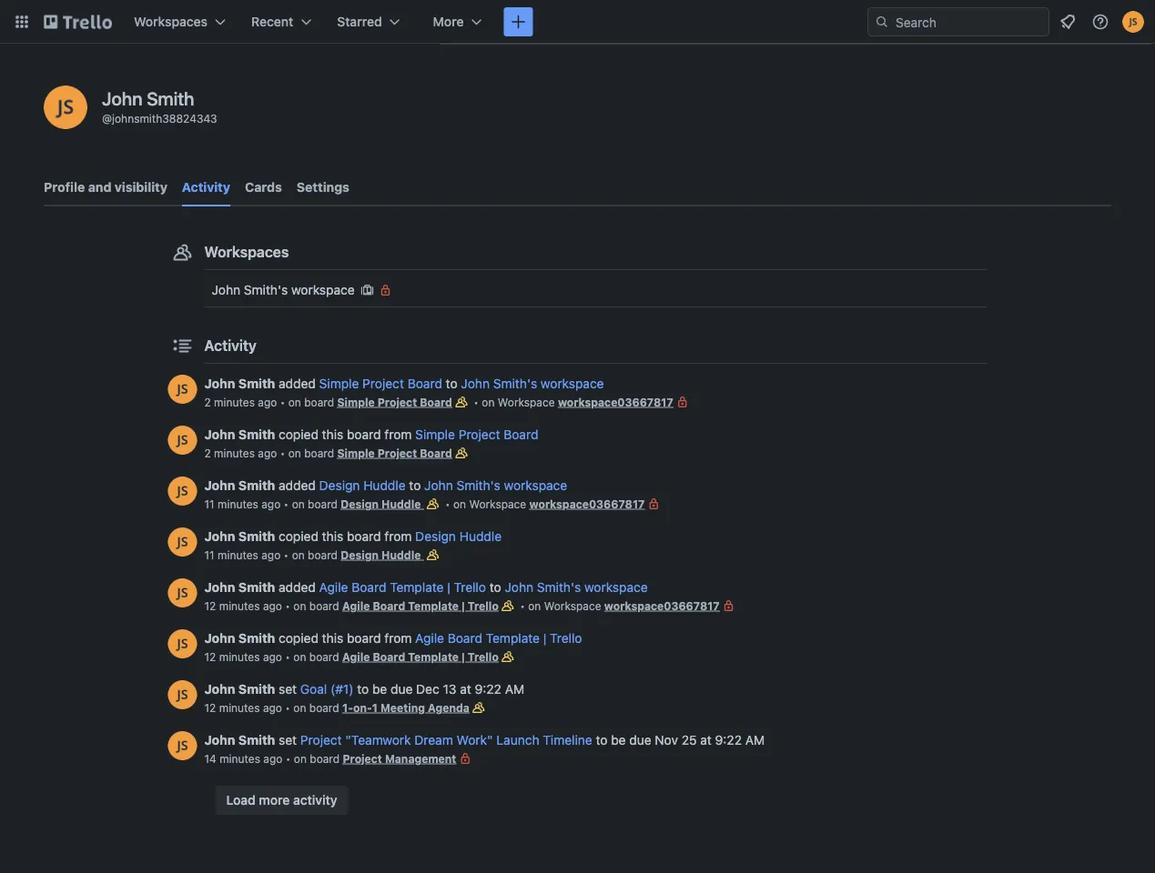 Task type: describe. For each thing, give the bounding box(es) containing it.
workspace03667817 for john smith added simple project board to john smith's workspace
[[558, 396, 673, 409]]

12 minutes ago • on board 1-on-1 meeting agenda
[[204, 702, 470, 715]]

2 2 from the top
[[204, 447, 211, 460]]

added for design
[[279, 478, 316, 493]]

meeting
[[380, 702, 425, 715]]

this workspace is private. it's not indexed or visible to those outside the workspace. image for john smith added design huddle to john smith's workspace
[[645, 495, 663, 513]]

john smith (johnsmith38824343) image for all members of the workspace can see and edit this board. icon on top of work"
[[168, 681, 197, 710]]

load
[[226, 793, 256, 808]]

john smith copied this board from design huddle
[[204, 529, 502, 544]]

goal
[[300, 682, 327, 697]]

design down john smith copied this board from design huddle
[[341, 549, 379, 562]]

1 vertical spatial at
[[700, 733, 712, 748]]

2 sm image from the left
[[377, 281, 395, 300]]

2 11 minutes ago • on board design huddle from the top
[[204, 549, 424, 562]]

copied for john smith copied this board from design huddle
[[279, 529, 319, 544]]

agile up the john smith set goal (#1) to be due dec 13 at 9:22 am
[[342, 651, 370, 664]]

smith for john smith added design huddle to john smith's workspace
[[238, 478, 275, 493]]

1 12 minutes ago • on board agile board template | trello from the top
[[204, 600, 499, 613]]

john smith's workspace link for smith's
[[461, 376, 604, 391]]

john for john smith copied this board from design huddle
[[204, 529, 235, 544]]

starred button
[[326, 7, 411, 36]]

john smith copied this board from simple project board
[[204, 427, 538, 442]]

• on workspace workspace03667817 for john smith added design huddle to john smith's workspace
[[442, 498, 645, 511]]

1 2 from the top
[[204, 396, 211, 409]]

john for john smith added agile board template | trello to john smith's workspace
[[204, 580, 235, 595]]

load more activity
[[226, 793, 337, 808]]

back to home image
[[44, 7, 112, 36]]

this workspace is private. it's not indexed or visible to those outside the workspace. image for john smith added agile board template | trello to john smith's workspace
[[720, 597, 738, 615]]

workspace03667817 link for john smith added design huddle to john smith's workspace
[[529, 498, 645, 511]]

starred
[[337, 14, 382, 29]]

management
[[385, 753, 456, 766]]

0 notifications image
[[1057, 11, 1079, 33]]

copied for john smith copied this board from simple project board
[[279, 427, 319, 442]]

agile board template | trello link up "13"
[[415, 631, 582, 646]]

settings link
[[297, 171, 349, 204]]

johnsmith38824343
[[112, 112, 217, 125]]

smith for john smith set project "teamwork dream work" launch timeline to be due nov 25 at 9:22 am
[[238, 733, 275, 748]]

john smith (johnsmith38824343) image for to all members of the workspace can see and edit this board. image
[[168, 375, 197, 404]]

12 for copied this board from
[[204, 651, 216, 664]]

john smith's workspace link for to
[[505, 580, 648, 595]]

john smith's workspace link for workspace
[[424, 478, 567, 493]]

design huddle link up john smith added agile board template | trello to john smith's workspace
[[415, 529, 502, 544]]

@
[[102, 112, 112, 125]]

only board members can see and edit this board. image
[[456, 750, 475, 768]]

and
[[88, 180, 111, 195]]

this for simple
[[322, 427, 343, 442]]

0 horizontal spatial be
[[372, 682, 387, 697]]

agile board template | trello link down john smith added agile board template | trello to john smith's workspace
[[342, 600, 499, 613]]

workspace03667817 link for john smith added agile board template | trello to john smith's workspace
[[604, 600, 720, 613]]

john smith (johnsmith38824343) image for all members of the workspace can see and edit this board. image corresponding to john smith copied this board from simple project board
[[168, 426, 197, 455]]

1 vertical spatial be
[[611, 733, 626, 748]]

design huddle link down john smith added design huddle to john smith's workspace
[[341, 498, 424, 511]]

12 for set
[[204, 702, 216, 715]]

nov
[[655, 733, 678, 748]]

1 vertical spatial due
[[629, 733, 651, 748]]

workspace for smith's
[[498, 396, 555, 409]]

cards
[[245, 180, 282, 195]]

this for agile
[[322, 631, 343, 646]]

john for john smith copied this board from simple project board
[[204, 427, 235, 442]]

from for agile
[[384, 631, 412, 646]]

design up john smith copied this board from design huddle
[[319, 478, 360, 493]]

agile board template | trello link up the "john smith copied this board from agile board template | trello"
[[319, 580, 486, 595]]

profile
[[44, 180, 85, 195]]

workspace03667817 link for john smith added simple project board to john smith's workspace
[[558, 396, 673, 409]]

25
[[682, 733, 697, 748]]

2 2 minutes ago • on board simple project board from the top
[[204, 447, 452, 460]]

this for design
[[322, 529, 343, 544]]

john smith (johnsmith38824343) image for to
[[168, 477, 197, 506]]

john smith (johnsmith38824343) image for john smith copied this board from agile board template | trello
[[168, 630, 197, 659]]

smith for john smith added simple project board to john smith's workspace
[[238, 376, 275, 391]]

activity
[[293, 793, 337, 808]]

john for john smith's workspace
[[212, 283, 240, 298]]

this workspace is private. it's not indexed or visible to those outside the workspace. image for john smith added simple project board to john smith's workspace
[[673, 393, 692, 411]]

1 11 from the top
[[204, 498, 215, 511]]

1 12 from the top
[[204, 600, 216, 613]]

john for john smith added design huddle to john smith's workspace
[[204, 478, 235, 493]]

on-
[[353, 702, 372, 715]]

john smith copied this board from agile board template | trello
[[204, 631, 582, 646]]



Task type: locate. For each thing, give the bounding box(es) containing it.
2 vertical spatial workspace03667817
[[604, 600, 720, 613]]

0 vertical spatial am
[[505, 682, 524, 697]]

workspaces
[[134, 14, 208, 29], [204, 244, 289, 261]]

1 2 minutes ago • on board simple project board from the top
[[204, 396, 452, 409]]

design
[[319, 478, 360, 493], [341, 498, 379, 511], [415, 529, 456, 544], [341, 549, 379, 562]]

simple project board link
[[319, 376, 442, 391], [337, 396, 452, 409], [415, 427, 538, 442], [337, 447, 452, 460]]

2 from from the top
[[384, 529, 412, 544]]

2 vertical spatial workspace
[[544, 600, 601, 613]]

load more activity link
[[215, 787, 348, 816]]

0 horizontal spatial this workspace is private. it's not indexed or visible to those outside the workspace. image
[[645, 495, 663, 513]]

0 horizontal spatial am
[[505, 682, 524, 697]]

1 added from the top
[[279, 376, 316, 391]]

1 vertical spatial this workspace is private. it's not indexed or visible to those outside the workspace. image
[[645, 495, 663, 513]]

3 john smith (johnsmith38824343) image from the top
[[168, 630, 197, 659]]

to
[[446, 376, 458, 391], [409, 478, 421, 493], [490, 580, 501, 595], [357, 682, 369, 697], [596, 733, 608, 748]]

john smith set project "teamwork dream work" launch timeline to be due nov 25 at 9:22 am
[[204, 733, 765, 748]]

set for project
[[279, 733, 297, 748]]

1 vertical spatial • on workspace workspace03667817
[[442, 498, 645, 511]]

john smith added simple project board to john smith's workspace
[[204, 376, 604, 391]]

workspace03667817 for john smith added agile board template | trello to john smith's workspace
[[604, 600, 720, 613]]

1 vertical spatial 11
[[204, 549, 215, 562]]

project management link
[[343, 753, 456, 766]]

john for john smith added simple project board to john smith's workspace
[[204, 376, 235, 391]]

• on workspace workspace03667817 for john smith added simple project board to john smith's workspace
[[471, 396, 673, 409]]

0 vertical spatial due
[[391, 682, 413, 697]]

activity left cards
[[182, 180, 230, 195]]

cards link
[[245, 171, 282, 204]]

john smith (johnsmith38824343) image
[[168, 477, 197, 506], [168, 528, 197, 557], [168, 630, 197, 659], [168, 732, 197, 761]]

0 vertical spatial set
[[279, 682, 297, 697]]

0 vertical spatial 9:22
[[475, 682, 502, 697]]

added for simple
[[279, 376, 316, 391]]

0 vertical spatial this
[[322, 427, 343, 442]]

agile down john smith copied this board from design huddle
[[319, 580, 348, 595]]

0 vertical spatial from
[[384, 427, 412, 442]]

smith for john smith set goal (#1) to be due dec 13 at 9:22 am
[[238, 682, 275, 697]]

from down john smith added agile board template | trello to john smith's workspace
[[384, 631, 412, 646]]

0 vertical spatial 11
[[204, 498, 215, 511]]

2 minutes ago • on board simple project board
[[204, 396, 452, 409], [204, 447, 452, 460]]

1 vertical spatial 12 minutes ago • on board agile board template | trello
[[204, 651, 499, 664]]

0 vertical spatial all members of the workspace can see and edit this board. image
[[452, 393, 471, 411]]

11 minutes ago • on board design huddle down john smith copied this board from design huddle
[[204, 549, 424, 562]]

launch
[[496, 733, 539, 748]]

2 minutes ago • on board simple project board down john smith copied this board from simple project board
[[204, 447, 452, 460]]

added for agile
[[279, 580, 316, 595]]

0 vertical spatial workspace03667817 link
[[558, 396, 673, 409]]

12 minutes ago • on board agile board template | trello
[[204, 600, 499, 613], [204, 651, 499, 664]]

1 horizontal spatial at
[[700, 733, 712, 748]]

timeline
[[543, 733, 592, 748]]

all members of the workspace can see and edit this board. image up work"
[[470, 699, 488, 717]]

project
[[362, 376, 404, 391], [378, 396, 417, 409], [459, 427, 500, 442], [378, 447, 417, 460], [300, 733, 342, 748], [343, 753, 382, 766]]

2 12 from the top
[[204, 651, 216, 664]]

added up john smith copied this board from design huddle
[[279, 478, 316, 493]]

be up 1
[[372, 682, 387, 697]]

at right "13"
[[460, 682, 471, 697]]

1
[[372, 702, 378, 715]]

(#1)
[[330, 682, 354, 697]]

"teamwork
[[345, 733, 411, 748]]

2 john smith (johnsmith38824343) image from the top
[[168, 528, 197, 557]]

at
[[460, 682, 471, 697], [700, 733, 712, 748]]

all members of the workspace can see and edit this board. image down "john smith added simple project board to john smith's workspace"
[[452, 393, 471, 411]]

smith for john smith copied this board from agile board template | trello
[[238, 631, 275, 646]]

more
[[433, 14, 464, 29]]

goal (#1) link
[[300, 682, 354, 697]]

0 vertical spatial workspace03667817
[[558, 396, 673, 409]]

this workspace is private. it's not indexed or visible to those outside the workspace. image
[[673, 393, 692, 411], [645, 495, 663, 513], [720, 597, 738, 615]]

3 from from the top
[[384, 631, 412, 646]]

all members of the workspace can see and edit this board. image
[[452, 393, 471, 411], [452, 444, 471, 462], [499, 648, 517, 666]]

smith for john smith copied this board from design huddle
[[238, 529, 275, 544]]

on
[[288, 396, 301, 409], [482, 396, 495, 409], [288, 447, 301, 460], [292, 498, 305, 511], [453, 498, 466, 511], [292, 549, 305, 562], [293, 600, 306, 613], [528, 600, 541, 613], [293, 651, 306, 664], [293, 702, 306, 715], [294, 753, 307, 766]]

ago
[[258, 396, 277, 409], [258, 447, 277, 460], [261, 498, 281, 511], [261, 549, 281, 562], [263, 600, 282, 613], [263, 651, 282, 664], [263, 702, 282, 715], [263, 753, 283, 766]]

3 copied from the top
[[279, 631, 319, 646]]

2 this from the top
[[322, 529, 343, 544]]

2 minutes ago • on board simple project board up john smith copied this board from simple project board
[[204, 396, 452, 409]]

workspaces inside popup button
[[134, 14, 208, 29]]

john for john smith copied this board from agile board template | trello
[[204, 631, 235, 646]]

0 vertical spatial workspaces
[[134, 14, 208, 29]]

set
[[279, 682, 297, 697], [279, 733, 297, 748]]

more button
[[422, 7, 493, 36]]

smith
[[147, 87, 194, 109], [238, 376, 275, 391], [238, 427, 275, 442], [238, 478, 275, 493], [238, 529, 275, 544], [238, 580, 275, 595], [238, 631, 275, 646], [238, 682, 275, 697], [238, 733, 275, 748]]

board
[[304, 396, 334, 409], [347, 427, 381, 442], [304, 447, 334, 460], [308, 498, 338, 511], [347, 529, 381, 544], [308, 549, 338, 562], [309, 600, 339, 613], [347, 631, 381, 646], [309, 651, 339, 664], [309, 702, 339, 715], [310, 753, 340, 766]]

agenda
[[428, 702, 470, 715]]

activity link
[[182, 171, 230, 207]]

am right 25
[[745, 733, 765, 748]]

1 john smith (johnsmith38824343) image from the top
[[168, 477, 197, 506]]

all members of the workspace can see and edit this board. image down john smith added agile board template | trello to john smith's workspace
[[499, 597, 517, 615]]

activity
[[182, 180, 230, 195], [204, 337, 257, 355]]

9:22
[[475, 682, 502, 697], [715, 733, 742, 748]]

1 horizontal spatial due
[[629, 733, 651, 748]]

1 vertical spatial 2
[[204, 447, 211, 460]]

2 added from the top
[[279, 478, 316, 493]]

added up john smith copied this board from simple project board
[[279, 376, 316, 391]]

john smith added design huddle to john smith's workspace
[[204, 478, 567, 493]]

all members of the workspace can see and edit this board. image up john smith added design huddle to john smith's workspace
[[452, 444, 471, 462]]

workspace03667817 for john smith added design huddle to john smith's workspace
[[529, 498, 645, 511]]

all members of the workspace can see and edit this board. image
[[424, 495, 442, 513], [424, 546, 442, 564], [499, 597, 517, 615], [470, 699, 488, 717]]

2 vertical spatial from
[[384, 631, 412, 646]]

13
[[443, 682, 457, 697]]

am up the launch
[[505, 682, 524, 697]]

1 sm image from the left
[[358, 281, 377, 300]]

0 vertical spatial 2
[[204, 396, 211, 409]]

1 copied from the top
[[279, 427, 319, 442]]

2 vertical spatial • on workspace workspace03667817
[[517, 600, 720, 613]]

john smith set goal (#1) to be due dec 13 at 9:22 am
[[204, 682, 524, 697]]

john smith (johnsmith38824343) image for all members of the workspace can see and edit this board. icon under john smith added agile board template | trello to john smith's workspace
[[168, 579, 197, 608]]

smith inside john smith @ johnsmith38824343
[[147, 87, 194, 109]]

12
[[204, 600, 216, 613], [204, 651, 216, 664], [204, 702, 216, 715]]

2 set from the top
[[279, 733, 297, 748]]

workspace for workspace
[[469, 498, 526, 511]]

2 horizontal spatial this workspace is private. it's not indexed or visible to those outside the workspace. image
[[720, 597, 738, 615]]

1 horizontal spatial 9:22
[[715, 733, 742, 748]]

• on workspace workspace03667817 for john smith added agile board template | trello to john smith's workspace
[[517, 600, 720, 613]]

0 vertical spatial at
[[460, 682, 471, 697]]

john for john smith set project "teamwork dream work" launch timeline to be due nov 25 at 9:22 am
[[204, 733, 235, 748]]

design huddle link
[[319, 478, 409, 493], [341, 498, 424, 511], [415, 529, 502, 544], [341, 549, 424, 562]]

0 horizontal spatial at
[[460, 682, 471, 697]]

huddle
[[363, 478, 406, 493], [382, 498, 421, 511], [459, 529, 502, 544], [382, 549, 421, 562]]

1-on-1 meeting agenda link
[[342, 702, 470, 715]]

9:22 right 25
[[715, 733, 742, 748]]

1 horizontal spatial this workspace is private. it's not indexed or visible to those outside the workspace. image
[[673, 393, 692, 411]]

at right 25
[[700, 733, 712, 748]]

all members of the workspace can see and edit this board. image for to
[[452, 393, 471, 411]]

john smith (johnsmith38824343) image
[[1122, 11, 1144, 33], [44, 86, 87, 129], [168, 375, 197, 404], [168, 426, 197, 455], [168, 579, 197, 608], [168, 681, 197, 710]]

0 horizontal spatial due
[[391, 682, 413, 697]]

14
[[204, 753, 216, 766]]

set for goal
[[279, 682, 297, 697]]

all members of the workspace can see and edit this board. image up john smith added agile board template | trello to john smith's workspace
[[424, 546, 442, 564]]

this down john smith added design huddle to john smith's workspace
[[322, 529, 343, 544]]

1 vertical spatial activity
[[204, 337, 257, 355]]

this
[[322, 427, 343, 442], [322, 529, 343, 544], [322, 631, 343, 646]]

smith for john smith added agile board template | trello to john smith's workspace
[[238, 580, 275, 595]]

all members of the workspace can see and edit this board. image down john smith added design huddle to john smith's workspace
[[424, 495, 442, 513]]

template
[[390, 580, 444, 595], [408, 600, 459, 613], [486, 631, 540, 646], [408, 651, 459, 664]]

1 from from the top
[[384, 427, 412, 442]]

1 vertical spatial 2 minutes ago • on board simple project board
[[204, 447, 452, 460]]

11
[[204, 498, 215, 511], [204, 549, 215, 562]]

design huddle link down john smith copied this board from simple project board
[[319, 478, 409, 493]]

agile up the "john smith copied this board from agile board template | trello"
[[342, 600, 370, 613]]

1 horizontal spatial be
[[611, 733, 626, 748]]

1 this from the top
[[322, 427, 343, 442]]

recent
[[251, 14, 293, 29]]

0 vertical spatial be
[[372, 682, 387, 697]]

1 vertical spatial workspace03667817
[[529, 498, 645, 511]]

1 vertical spatial am
[[745, 733, 765, 748]]

from down john smith added design huddle to john smith's workspace
[[384, 529, 412, 544]]

1 vertical spatial added
[[279, 478, 316, 493]]

all members of the workspace can see and edit this board. image for john smith copied this board from simple project board
[[452, 444, 471, 462]]

0 vertical spatial workspace
[[498, 396, 555, 409]]

john smith's workspace link
[[204, 276, 987, 305], [461, 376, 604, 391], [424, 478, 567, 493], [505, 580, 648, 595]]

1 11 minutes ago • on board design huddle from the top
[[204, 498, 424, 511]]

2
[[204, 396, 211, 409], [204, 447, 211, 460]]

1 vertical spatial workspaces
[[204, 244, 289, 261]]

• on workspace workspace03667817
[[471, 396, 673, 409], [442, 498, 645, 511], [517, 600, 720, 613]]

all members of the workspace can see and edit this board. image up the launch
[[499, 648, 517, 666]]

profile and visibility link
[[44, 171, 167, 204]]

be
[[372, 682, 387, 697], [611, 733, 626, 748]]

2 vertical spatial copied
[[279, 631, 319, 646]]

agile
[[319, 580, 348, 595], [342, 600, 370, 613], [415, 631, 444, 646], [342, 651, 370, 664]]

added down john smith copied this board from design huddle
[[279, 580, 316, 595]]

dream
[[415, 733, 453, 748]]

1 vertical spatial this
[[322, 529, 343, 544]]

14 minutes ago • on board project management
[[204, 753, 456, 766]]

11 minutes ago • on board design huddle
[[204, 498, 424, 511], [204, 549, 424, 562]]

workspace03667817
[[558, 396, 673, 409], [529, 498, 645, 511], [604, 600, 720, 613]]

due left "nov"
[[629, 733, 651, 748]]

smith for john smith @ johnsmith38824343
[[147, 87, 194, 109]]

workspace
[[498, 396, 555, 409], [469, 498, 526, 511], [544, 600, 601, 613]]

smith's
[[244, 283, 288, 298], [493, 376, 537, 391], [457, 478, 501, 493], [537, 580, 581, 595]]

9:22 right "13"
[[475, 682, 502, 697]]

due
[[391, 682, 413, 697], [629, 733, 651, 748]]

0 vertical spatial added
[[279, 376, 316, 391]]

set left the goal
[[279, 682, 297, 697]]

john smith's workspace
[[212, 283, 355, 298]]

recent button
[[240, 7, 323, 36]]

from down "john smith added simple project board to john smith's workspace"
[[384, 427, 412, 442]]

3 this from the top
[[322, 631, 343, 646]]

11 minutes ago • on board design huddle up john smith copied this board from design huddle
[[204, 498, 424, 511]]

am
[[505, 682, 524, 697], [745, 733, 765, 748]]

from for simple
[[384, 427, 412, 442]]

0 vertical spatial 12 minutes ago • on board agile board template | trello
[[204, 600, 499, 613]]

workspace03667817 link
[[558, 396, 673, 409], [529, 498, 645, 511], [604, 600, 720, 613]]

1 vertical spatial set
[[279, 733, 297, 748]]

simple
[[319, 376, 359, 391], [337, 396, 375, 409], [415, 427, 455, 442], [337, 447, 375, 460]]

from for design
[[384, 529, 412, 544]]

profile and visibility
[[44, 180, 167, 195]]

design down john smith added design huddle to john smith's workspace
[[341, 498, 379, 511]]

added
[[279, 376, 316, 391], [279, 478, 316, 493], [279, 580, 316, 595]]

0 vertical spatial this workspace is private. it's not indexed or visible to those outside the workspace. image
[[673, 393, 692, 411]]

2 vertical spatial workspace03667817 link
[[604, 600, 720, 613]]

board
[[408, 376, 442, 391], [420, 396, 452, 409], [504, 427, 538, 442], [420, 447, 452, 460], [352, 580, 386, 595], [373, 600, 405, 613], [448, 631, 482, 646], [373, 651, 405, 664]]

workspace for to
[[544, 600, 601, 613]]

0 vertical spatial 2 minutes ago • on board simple project board
[[204, 396, 452, 409]]

john smith (johnsmith38824343) image for john smith copied this board from design huddle
[[168, 528, 197, 557]]

workspace
[[291, 283, 355, 298], [541, 376, 604, 391], [504, 478, 567, 493], [584, 580, 648, 595]]

john for john smith @ johnsmith38824343
[[102, 87, 142, 109]]

john for john smith set goal (#1) to be due dec 13 at 9:22 am
[[204, 682, 235, 697]]

2 copied from the top
[[279, 529, 319, 544]]

create board or workspace image
[[509, 13, 528, 31]]

due up meeting
[[391, 682, 413, 697]]

agile up dec
[[415, 631, 444, 646]]

john smith @ johnsmith38824343
[[102, 87, 217, 125]]

set up 14 minutes ago • on board project management
[[279, 733, 297, 748]]

copied
[[279, 427, 319, 442], [279, 529, 319, 544], [279, 631, 319, 646]]

2 vertical spatial this
[[322, 631, 343, 646]]

•
[[280, 396, 285, 409], [474, 396, 479, 409], [280, 447, 285, 460], [284, 498, 289, 511], [445, 498, 450, 511], [284, 549, 289, 562], [285, 600, 290, 613], [520, 600, 525, 613], [285, 651, 290, 664], [285, 702, 290, 715], [286, 753, 291, 766]]

agile board template | trello link
[[319, 580, 486, 595], [342, 600, 499, 613], [415, 631, 582, 646], [342, 651, 499, 664]]

design huddle link down john smith copied this board from design huddle
[[341, 549, 424, 562]]

1 horizontal spatial am
[[745, 733, 765, 748]]

1 vertical spatial workspace03667817 link
[[529, 498, 645, 511]]

0 vertical spatial activity
[[182, 180, 230, 195]]

1 vertical spatial 12
[[204, 651, 216, 664]]

1 set from the top
[[279, 682, 297, 697]]

1 vertical spatial copied
[[279, 529, 319, 544]]

0 vertical spatial 12
[[204, 600, 216, 613]]

john inside john smith @ johnsmith38824343
[[102, 87, 142, 109]]

be left "nov"
[[611, 733, 626, 748]]

settings
[[297, 180, 349, 195]]

12 minutes ago • on board agile board template | trello up (#1)
[[204, 651, 499, 664]]

workspaces up john smith @ johnsmith38824343
[[134, 14, 208, 29]]

visibility
[[115, 180, 167, 195]]

2 12 minutes ago • on board agile board template | trello from the top
[[204, 651, 499, 664]]

2 11 from the top
[[204, 549, 215, 562]]

1 vertical spatial from
[[384, 529, 412, 544]]

workspaces button
[[123, 7, 237, 36]]

trello
[[454, 580, 486, 595], [468, 600, 499, 613], [550, 631, 582, 646], [468, 651, 499, 664]]

0 vertical spatial copied
[[279, 427, 319, 442]]

this up goal (#1) link
[[322, 631, 343, 646]]

john smith (johnsmith38824343) image for to be due nov 25 at 9:22 am
[[168, 732, 197, 761]]

2 vertical spatial added
[[279, 580, 316, 595]]

0 vertical spatial 11 minutes ago • on board design huddle
[[204, 498, 424, 511]]

sm image
[[358, 281, 377, 300], [377, 281, 395, 300]]

1 vertical spatial 9:22
[[715, 733, 742, 748]]

john smith added agile board template | trello to john smith's workspace
[[204, 580, 648, 595]]

1 vertical spatial 11 minutes ago • on board design huddle
[[204, 549, 424, 562]]

Search field
[[868, 7, 1050, 36]]

1 vertical spatial workspace
[[469, 498, 526, 511]]

1 vertical spatial all members of the workspace can see and edit this board. image
[[452, 444, 471, 462]]

project "teamwork dream work" launch timeline link
[[300, 733, 592, 748]]

2 vertical spatial 12
[[204, 702, 216, 715]]

more
[[259, 793, 290, 808]]

activity down john smith's workspace
[[204, 337, 257, 355]]

search image
[[875, 15, 889, 29]]

|
[[447, 580, 450, 595], [462, 600, 465, 613], [543, 631, 546, 646], [462, 651, 465, 664]]

12 minutes ago • on board agile board template | trello up the "john smith copied this board from agile board template | trello"
[[204, 600, 499, 613]]

all members of the workspace can see and edit this board. image for john smith copied this board from agile board template | trello
[[499, 648, 517, 666]]

open information menu image
[[1092, 13, 1110, 31]]

dec
[[416, 682, 439, 697]]

1-
[[342, 702, 353, 715]]

3 added from the top
[[279, 580, 316, 595]]

smith for john smith copied this board from simple project board
[[238, 427, 275, 442]]

design up john smith added agile board template | trello to john smith's workspace
[[415, 529, 456, 544]]

3 12 from the top
[[204, 702, 216, 715]]

workspaces up john smith's workspace
[[204, 244, 289, 261]]

2 vertical spatial all members of the workspace can see and edit this board. image
[[499, 648, 517, 666]]

copied for john smith copied this board from agile board template | trello
[[279, 631, 319, 646]]

work"
[[457, 733, 493, 748]]

minutes
[[214, 396, 255, 409], [214, 447, 255, 460], [218, 498, 258, 511], [218, 549, 258, 562], [219, 600, 260, 613], [219, 651, 260, 664], [219, 702, 260, 715], [220, 753, 260, 766]]

4 john smith (johnsmith38824343) image from the top
[[168, 732, 197, 761]]

john
[[102, 87, 142, 109], [212, 283, 240, 298], [204, 376, 235, 391], [461, 376, 490, 391], [204, 427, 235, 442], [204, 478, 235, 493], [424, 478, 453, 493], [204, 529, 235, 544], [204, 580, 235, 595], [505, 580, 534, 595], [204, 631, 235, 646], [204, 682, 235, 697], [204, 733, 235, 748]]

from
[[384, 427, 412, 442], [384, 529, 412, 544], [384, 631, 412, 646]]

0 horizontal spatial 9:22
[[475, 682, 502, 697]]

0 vertical spatial • on workspace workspace03667817
[[471, 396, 673, 409]]

primary element
[[0, 0, 1155, 44]]

2 vertical spatial this workspace is private. it's not indexed or visible to those outside the workspace. image
[[720, 597, 738, 615]]

agile board template | trello link down the "john smith copied this board from agile board template | trello"
[[342, 651, 499, 664]]

this up john smith added design huddle to john smith's workspace
[[322, 427, 343, 442]]



Task type: vqa. For each thing, say whether or not it's contained in the screenshot.
the •
yes



